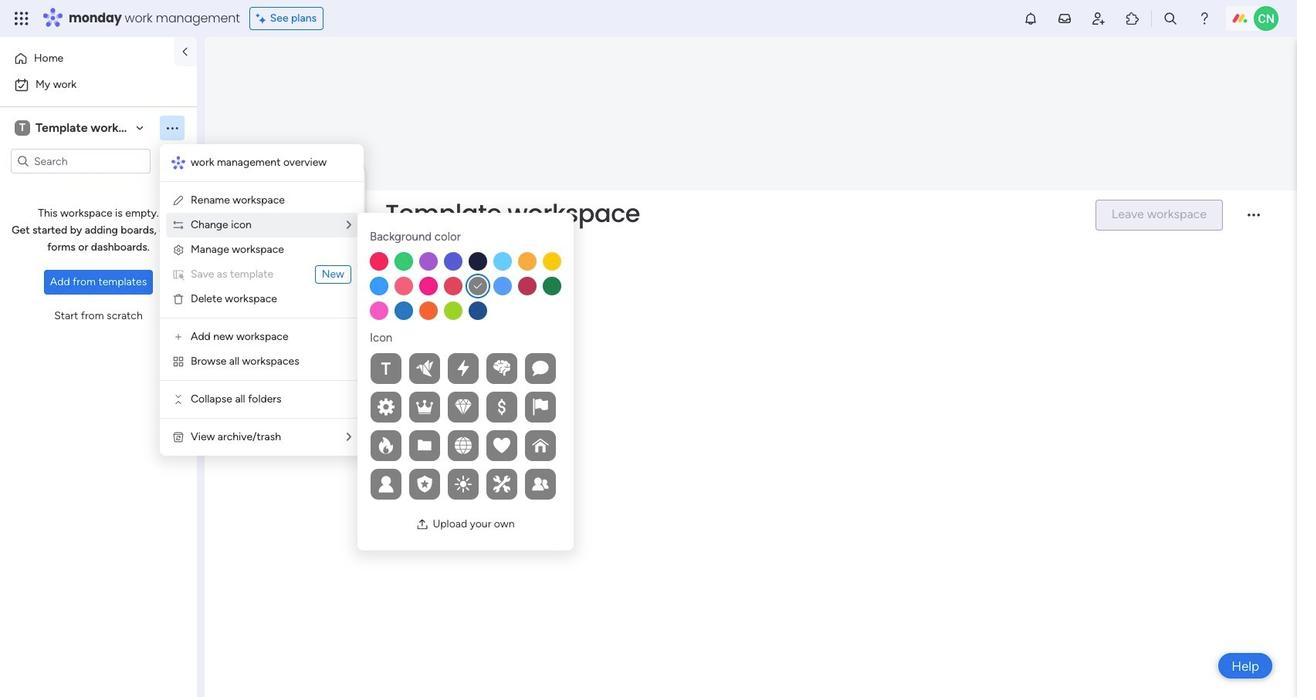 Task type: describe. For each thing, give the bounding box(es) containing it.
invite members image
[[1091, 11, 1106, 26]]

cool name image
[[1254, 6, 1279, 31]]

see plans image
[[256, 10, 270, 27]]

manage workspace image
[[172, 244, 185, 256]]

v2 ellipsis image
[[1248, 214, 1260, 227]]

update feed image
[[1057, 11, 1072, 26]]

workspace image
[[15, 120, 30, 137]]

workspace selection element
[[15, 119, 152, 137]]

list arrow image
[[347, 432, 351, 443]]

rename workspace image
[[172, 195, 185, 207]]

delete workspace image
[[172, 293, 185, 306]]

list arrow image
[[347, 220, 351, 231]]



Task type: vqa. For each thing, say whether or not it's contained in the screenshot.
list arrow image
yes



Task type: locate. For each thing, give the bounding box(es) containing it.
browse all workspaces image
[[172, 356, 185, 368]]

select product image
[[14, 11, 29, 26]]

1 vertical spatial option
[[9, 73, 188, 97]]

notifications image
[[1023, 11, 1038, 26]]

option
[[9, 46, 164, 71], [9, 73, 188, 97]]

menu
[[160, 144, 364, 456]]

workspace options image
[[164, 120, 180, 136]]

menu item
[[172, 266, 351, 284]]

monday marketplace image
[[1125, 11, 1140, 26]]

change icon image
[[172, 219, 185, 232]]

photo icon image
[[416, 519, 429, 531]]

None field
[[381, 198, 1082, 230]]

view archive/trash image
[[172, 432, 185, 444]]

service icon image
[[172, 269, 185, 281]]

search everything image
[[1163, 11, 1178, 26]]

1 option from the top
[[9, 46, 164, 71]]

help image
[[1197, 11, 1212, 26]]

2 option from the top
[[9, 73, 188, 97]]

collapse all folders image
[[172, 394, 185, 406]]

0 vertical spatial option
[[9, 46, 164, 71]]

add new workspace image
[[172, 331, 185, 344]]

Search in workspace field
[[32, 152, 129, 170]]



